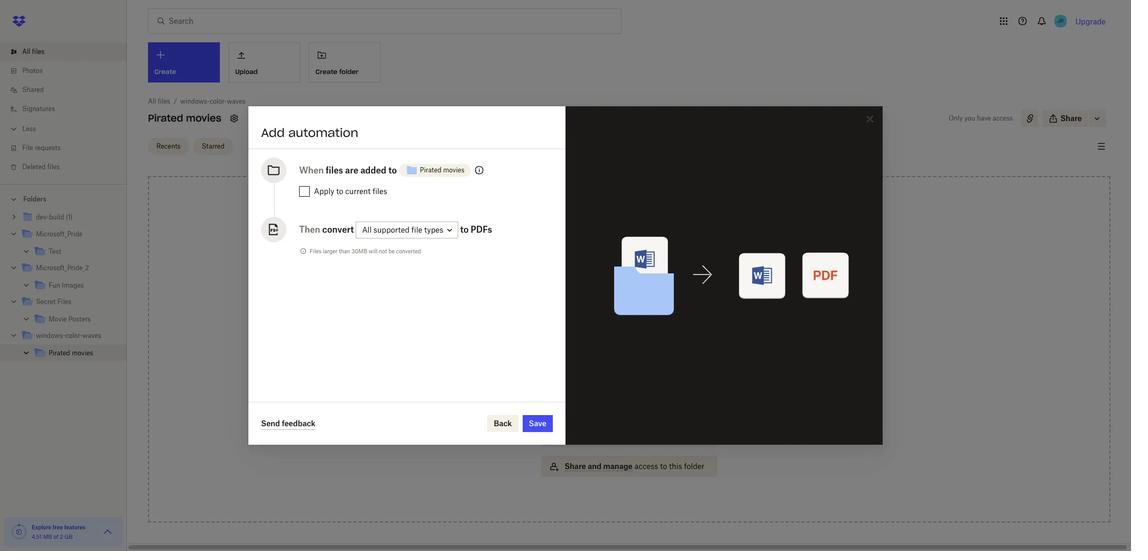 Task type: locate. For each thing, give the bounding box(es) containing it.
all up files larger than 30mb will not be converted
[[362, 225, 372, 234]]

1 horizontal spatial files
[[310, 248, 322, 254]]

0 horizontal spatial files
[[57, 298, 71, 306]]

windows-color-waves link right /
[[180, 96, 246, 107]]

windows- down movie
[[36, 332, 65, 340]]

files right deleted
[[47, 163, 60, 171]]

4.51
[[32, 534, 42, 540]]

files up the photos
[[32, 48, 44, 56]]

files inside list item
[[32, 48, 44, 56]]

1 vertical spatial waves
[[83, 332, 101, 340]]

access
[[993, 114, 1014, 122], [635, 462, 659, 471]]

create folder
[[316, 68, 359, 76]]

folders
[[23, 195, 46, 203]]

share button
[[1043, 110, 1089, 127]]

file
[[412, 225, 423, 234]]

1 vertical spatial movies
[[444, 166, 465, 174]]

less
[[22, 125, 36, 133]]

2
[[60, 534, 63, 540]]

1 vertical spatial access
[[635, 462, 659, 471]]

0 vertical spatial all files link
[[8, 42, 127, 61]]

pirated movies down /
[[148, 112, 222, 124]]

to
[[389, 165, 397, 176], [337, 187, 344, 196], [461, 224, 469, 235], [639, 281, 646, 290], [661, 462, 668, 471]]

pirated movies for pirated movies button
[[420, 166, 465, 174]]

pirated movies left folder permissions image
[[420, 166, 465, 174]]

0 vertical spatial all
[[22, 48, 30, 56]]

upgrade
[[1076, 17, 1107, 26]]

files left /
[[158, 97, 170, 105]]

then
[[299, 224, 321, 235]]

all files link
[[8, 42, 127, 61], [148, 96, 170, 107]]

files right request
[[597, 432, 612, 441]]

all files / windows-color-waves
[[148, 97, 246, 105]]

movies down all files / windows-color-waves
[[186, 112, 222, 124]]

microsoft_pride link
[[21, 227, 118, 242]]

than
[[339, 248, 350, 254]]

'upload'
[[621, 293, 649, 302]]

1 vertical spatial files
[[57, 298, 71, 306]]

file
[[22, 144, 33, 152]]

0 horizontal spatial share
[[565, 462, 586, 471]]

folder right this
[[685, 462, 705, 471]]

1 vertical spatial pirated
[[420, 166, 442, 174]]

0 vertical spatial movies
[[186, 112, 222, 124]]

0 vertical spatial windows-color-waves link
[[180, 96, 246, 107]]

windows-color-waves link
[[180, 96, 246, 107], [21, 329, 118, 343]]

movies down windows-color-waves
[[72, 349, 93, 357]]

files inside button
[[597, 432, 612, 441]]

1 horizontal spatial color-
[[210, 97, 227, 105]]

1 horizontal spatial all
[[148, 97, 156, 105]]

access
[[565, 373, 591, 382]]

2 vertical spatial movies
[[72, 349, 93, 357]]

microsoft_pride_2 link
[[21, 261, 118, 276]]

files
[[32, 48, 44, 56], [158, 97, 170, 105], [47, 163, 60, 171], [326, 165, 343, 176], [373, 187, 387, 196], [604, 281, 619, 290], [597, 432, 612, 441]]

color- right /
[[210, 97, 227, 105]]

2 vertical spatial all
[[362, 225, 372, 234]]

shared link
[[8, 80, 127, 99]]

all up the photos
[[22, 48, 30, 56]]

windows- inside group
[[36, 332, 65, 340]]

files up the
[[604, 281, 619, 290]]

movies inside group
[[72, 349, 93, 357]]

0 vertical spatial pirated movies
[[148, 112, 222, 124]]

0 horizontal spatial waves
[[83, 332, 101, 340]]

folder
[[340, 68, 359, 76], [685, 462, 705, 471]]

2 horizontal spatial pirated movies
[[420, 166, 465, 174]]

waves
[[227, 97, 246, 105], [83, 332, 101, 340]]

all files
[[22, 48, 44, 56]]

files inside drop files here to upload, or use the 'upload' button
[[604, 281, 619, 290]]

share inside the share button
[[1061, 114, 1083, 123]]

0 horizontal spatial all files link
[[8, 42, 127, 61]]

waves inside group
[[83, 332, 101, 340]]

the
[[608, 293, 619, 302]]

2 vertical spatial pirated movies
[[49, 349, 93, 357]]

add
[[261, 125, 285, 140]]

gb
[[65, 534, 73, 540]]

pirated movies inside button
[[420, 166, 465, 174]]

less image
[[8, 124, 19, 134]]

2 vertical spatial pirated
[[49, 349, 70, 357]]

0 vertical spatial share
[[1061, 114, 1083, 123]]

pirated down windows-color-waves
[[49, 349, 70, 357]]

all
[[22, 48, 30, 56], [148, 97, 156, 105], [362, 225, 372, 234]]

2 horizontal spatial all
[[362, 225, 372, 234]]

1 horizontal spatial windows-
[[180, 97, 210, 105]]

share inside more ways to add content "element"
[[565, 462, 586, 471]]

all supported file types button
[[356, 222, 459, 239]]

2 horizontal spatial pirated
[[420, 166, 442, 174]]

0 horizontal spatial windows-color-waves link
[[21, 329, 118, 343]]

movie
[[49, 315, 67, 323]]

all supported file types
[[362, 225, 444, 234]]

1 vertical spatial share
[[565, 462, 586, 471]]

0 horizontal spatial movies
[[72, 349, 93, 357]]

folder right create
[[340, 68, 359, 76]]

/
[[174, 97, 177, 105]]

1 vertical spatial pirated movies
[[420, 166, 465, 174]]

pirated movies
[[148, 112, 222, 124], [420, 166, 465, 174], [49, 349, 93, 357]]

0 horizontal spatial all
[[22, 48, 30, 56]]

all files link up shared link
[[8, 42, 127, 61]]

only
[[949, 114, 964, 122]]

pirated movies button
[[399, 160, 471, 181]]

share
[[1061, 114, 1083, 123], [565, 462, 586, 471]]

access for have
[[993, 114, 1014, 122]]

pirated
[[148, 112, 183, 124], [420, 166, 442, 174], [49, 349, 70, 357]]

you
[[965, 114, 976, 122]]

1 vertical spatial windows-
[[36, 332, 65, 340]]

folder inside more ways to add content "element"
[[685, 462, 705, 471]]

None field
[[0, 0, 81, 12]]

1 horizontal spatial all files link
[[148, 96, 170, 107]]

1 horizontal spatial windows-color-waves link
[[180, 96, 246, 107]]

1 vertical spatial folder
[[685, 462, 705, 471]]

to right here
[[639, 281, 646, 290]]

upgrade link
[[1076, 17, 1107, 26]]

pirated movies inside group
[[49, 349, 93, 357]]

upload,
[[648, 281, 675, 290]]

all files link left /
[[148, 96, 170, 107]]

windows-
[[180, 97, 210, 105], [36, 332, 65, 340]]

group
[[0, 207, 127, 369]]

pirated for pirated movies link
[[49, 349, 70, 357]]

add automation dialog
[[249, 106, 883, 445]]

pirated down /
[[148, 112, 183, 124]]

windows- right /
[[180, 97, 210, 105]]

only you have access
[[949, 114, 1014, 122]]

1 horizontal spatial share
[[1061, 114, 1083, 123]]

photos
[[22, 67, 43, 75]]

0 vertical spatial waves
[[227, 97, 246, 105]]

movies left folder permissions image
[[444, 166, 465, 174]]

0 vertical spatial folder
[[340, 68, 359, 76]]

files down fun images
[[57, 298, 71, 306]]

folder permissions image
[[473, 164, 486, 177]]

0 vertical spatial access
[[993, 114, 1014, 122]]

of
[[54, 534, 58, 540]]

all inside popup button
[[362, 225, 372, 234]]

files down added at left
[[373, 187, 387, 196]]

windows-color-waves
[[36, 332, 101, 340]]

0 horizontal spatial pirated movies
[[49, 349, 93, 357]]

files for drop files here to upload, or use the 'upload' button
[[604, 281, 619, 290]]

color- down movie posters link
[[65, 332, 83, 340]]

pirated inside group
[[49, 349, 70, 357]]

0 vertical spatial files
[[310, 248, 322, 254]]

all files list item
[[0, 42, 127, 61]]

movies for pirated movies link
[[72, 349, 93, 357]]

or
[[585, 293, 592, 302]]

1 horizontal spatial pirated
[[148, 112, 183, 124]]

create
[[316, 68, 338, 76]]

will
[[369, 248, 378, 254]]

0 horizontal spatial color-
[[65, 332, 83, 340]]

microsoft_pride
[[36, 230, 83, 238]]

to pdfs
[[461, 224, 493, 235]]

30mb
[[352, 248, 368, 254]]

1 horizontal spatial folder
[[685, 462, 705, 471]]

pirated left folder permissions image
[[420, 166, 442, 174]]

1 horizontal spatial access
[[993, 114, 1014, 122]]

1 vertical spatial all
[[148, 97, 156, 105]]

0 horizontal spatial pirated
[[49, 349, 70, 357]]

pirated inside button
[[420, 166, 442, 174]]

free
[[53, 524, 63, 531]]

windows-color-waves link down 'movie posters'
[[21, 329, 118, 343]]

files are added to
[[326, 165, 397, 176]]

0 horizontal spatial access
[[635, 462, 659, 471]]

files larger than 30mb will not be converted
[[310, 248, 421, 254]]

waves down 'posters' on the left bottom of page
[[83, 332, 101, 340]]

all inside list item
[[22, 48, 30, 56]]

2 horizontal spatial movies
[[444, 166, 465, 174]]

1 horizontal spatial pirated movies
[[148, 112, 222, 124]]

1 vertical spatial color-
[[65, 332, 83, 340]]

0 horizontal spatial folder
[[340, 68, 359, 76]]

import
[[565, 403, 590, 412]]

access right have
[[993, 114, 1014, 122]]

all left /
[[148, 97, 156, 105]]

access right manage
[[635, 462, 659, 471]]

button
[[651, 293, 675, 302]]

files inside add automation dialog
[[310, 248, 322, 254]]

to left this
[[661, 462, 668, 471]]

to inside drop files here to upload, or use the 'upload' button
[[639, 281, 646, 290]]

movie posters link
[[34, 313, 118, 327]]

movies inside button
[[444, 166, 465, 174]]

pirated movies down windows-color-waves
[[49, 349, 93, 357]]

file requests
[[22, 144, 61, 152]]

list
[[0, 36, 127, 184]]

0 horizontal spatial windows-
[[36, 332, 65, 340]]

1 vertical spatial all files link
[[148, 96, 170, 107]]

waves up starred button
[[227, 97, 246, 105]]

request
[[565, 432, 595, 441]]

converted
[[396, 248, 421, 254]]

save
[[529, 419, 547, 428]]

access inside more ways to add content "element"
[[635, 462, 659, 471]]

files left larger
[[310, 248, 322, 254]]



Task type: describe. For each thing, give the bounding box(es) containing it.
test
[[49, 248, 61, 255]]

apply to current files
[[314, 187, 387, 196]]

1 horizontal spatial waves
[[227, 97, 246, 105]]

file requests link
[[8, 139, 127, 158]]

apply
[[314, 187, 335, 196]]

all for all files
[[22, 48, 30, 56]]

shared
[[22, 86, 44, 94]]

secret
[[36, 298, 56, 306]]

pirated movies link
[[34, 346, 118, 361]]

secret files link
[[21, 295, 118, 309]]

photos link
[[8, 61, 127, 80]]

import button
[[542, 397, 718, 418]]

share and manage access to this folder
[[565, 462, 705, 471]]

dropbox image
[[8, 11, 30, 32]]

to right added at left
[[389, 165, 397, 176]]

use
[[594, 293, 606, 302]]

all for all files / windows-color-waves
[[148, 97, 156, 105]]

added
[[361, 165, 387, 176]]

to inside "element"
[[661, 462, 668, 471]]

are
[[345, 165, 359, 176]]

add automation
[[261, 125, 359, 140]]

images
[[62, 281, 84, 289]]

access button
[[542, 367, 718, 388]]

files for deleted files
[[47, 163, 60, 171]]

create folder button
[[309, 42, 381, 83]]

deleted files link
[[8, 158, 127, 177]]

pdfs
[[471, 224, 493, 235]]

all for all supported file types
[[362, 225, 372, 234]]

fun images
[[49, 281, 84, 289]]

folder inside create folder button
[[340, 68, 359, 76]]

posters
[[68, 315, 91, 323]]

0 vertical spatial color-
[[210, 97, 227, 105]]

automation
[[289, 125, 359, 140]]

quota usage element
[[11, 524, 28, 541]]

types
[[425, 225, 444, 234]]

send
[[261, 419, 280, 428]]

1 vertical spatial windows-color-waves link
[[21, 329, 118, 343]]

manage
[[604, 462, 633, 471]]

back button
[[488, 415, 519, 432]]

larger
[[323, 248, 338, 254]]

files inside group
[[57, 298, 71, 306]]

0 vertical spatial windows-
[[180, 97, 210, 105]]

here
[[621, 281, 637, 290]]

features
[[64, 524, 86, 531]]

color- inside group
[[65, 332, 83, 340]]

movies for pirated movies button
[[444, 166, 465, 174]]

request files button
[[542, 426, 718, 447]]

list containing all files
[[0, 36, 127, 184]]

pirated for pirated movies button
[[420, 166, 442, 174]]

files left are
[[326, 165, 343, 176]]

share for share
[[1061, 114, 1083, 123]]

signatures
[[22, 105, 55, 113]]

when
[[299, 165, 324, 176]]

recents button
[[148, 138, 189, 155]]

save button
[[523, 415, 553, 432]]

explore free features 4.51 mb of 2 gb
[[32, 524, 86, 540]]

have
[[978, 114, 992, 122]]

to left pdfs
[[461, 224, 469, 235]]

access for manage
[[635, 462, 659, 471]]

requests
[[35, 144, 61, 152]]

fun
[[49, 281, 60, 289]]

deleted files
[[22, 163, 60, 171]]

0 vertical spatial pirated
[[148, 112, 183, 124]]

signatures link
[[8, 99, 127, 118]]

microsoft_pride_2
[[36, 264, 89, 272]]

files for all files / windows-color-waves
[[158, 97, 170, 105]]

starred
[[202, 142, 225, 150]]

more ways to add content element
[[540, 345, 720, 488]]

drop
[[584, 281, 602, 290]]

deleted
[[22, 163, 46, 171]]

current
[[346, 187, 371, 196]]

files for all files
[[32, 48, 44, 56]]

back
[[494, 419, 512, 428]]

group containing microsoft_pride
[[0, 207, 127, 369]]

folders button
[[0, 191, 127, 207]]

send feedback button
[[261, 417, 316, 430]]

share for share and manage access to this folder
[[565, 462, 586, 471]]

starred button
[[193, 138, 233, 155]]

convert
[[323, 224, 354, 235]]

recents
[[157, 142, 181, 150]]

to right apply
[[337, 187, 344, 196]]

request files
[[565, 432, 612, 441]]

explore
[[32, 524, 51, 531]]

drop files here to upload, or use the 'upload' button
[[584, 281, 675, 302]]

this
[[670, 462, 683, 471]]

be
[[389, 248, 395, 254]]

files for request files
[[597, 432, 612, 441]]

1 horizontal spatial movies
[[186, 112, 222, 124]]

fun images link
[[34, 279, 118, 293]]

send feedback
[[261, 419, 316, 428]]

pirated movies for pirated movies link
[[49, 349, 93, 357]]

supported
[[374, 225, 410, 234]]

mb
[[43, 534, 52, 540]]

and
[[588, 462, 602, 471]]

test link
[[34, 245, 118, 259]]



Task type: vqa. For each thing, say whether or not it's contained in the screenshot.


